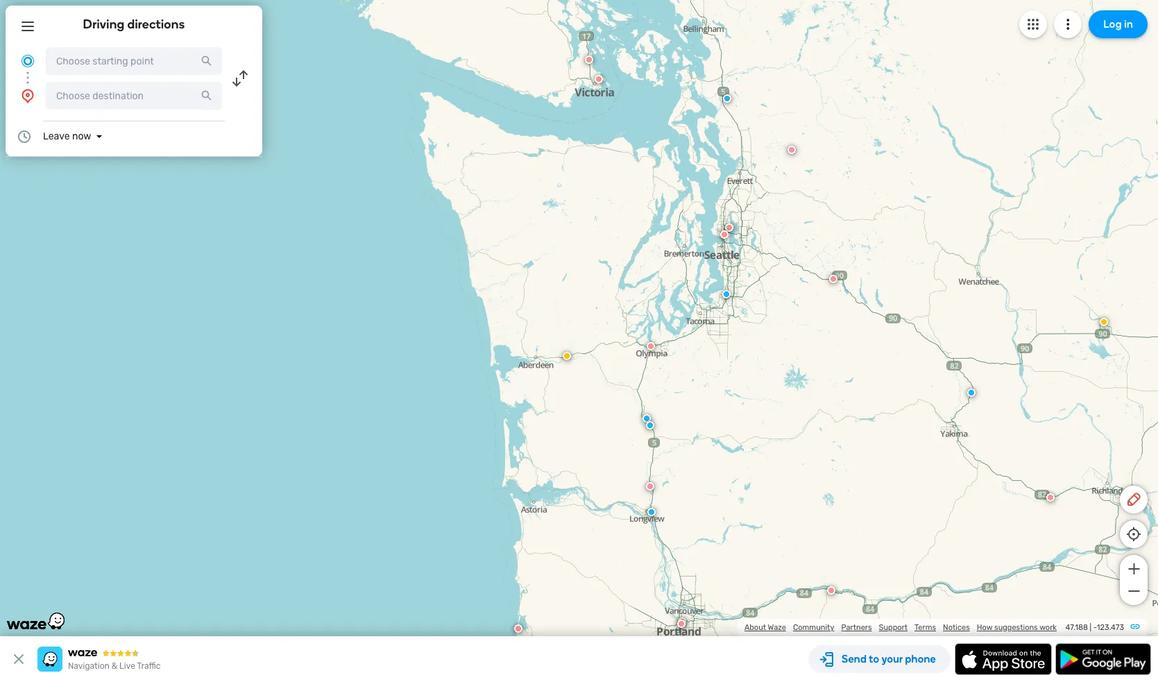 Task type: vqa. For each thing, say whether or not it's contained in the screenshot.
"FRANCISCO" inside US-101 N, FELL ST SAN FRANCISCO 14.3 MILES
no



Task type: describe. For each thing, give the bounding box(es) containing it.
community
[[793, 623, 835, 632]]

navigation
[[68, 661, 110, 671]]

how
[[977, 623, 993, 632]]

terms link
[[915, 623, 936, 632]]

current location image
[[19, 53, 36, 69]]

|
[[1090, 623, 1092, 632]]

leave
[[43, 130, 70, 142]]

clock image
[[16, 128, 33, 145]]

partners
[[842, 623, 872, 632]]

47.188 | -123.473
[[1066, 623, 1124, 632]]

support link
[[879, 623, 908, 632]]

navigation & live traffic
[[68, 661, 161, 671]]

47.188
[[1066, 623, 1088, 632]]

x image
[[10, 651, 27, 668]]

live
[[119, 661, 135, 671]]

Choose starting point text field
[[46, 47, 222, 75]]

driving directions
[[83, 17, 185, 32]]

support
[[879, 623, 908, 632]]

terms
[[915, 623, 936, 632]]

0 horizontal spatial police image
[[643, 414, 651, 423]]

Choose destination text field
[[46, 82, 222, 110]]

hazard image
[[563, 352, 571, 360]]

leave now
[[43, 130, 91, 142]]

traffic
[[137, 661, 161, 671]]

1 horizontal spatial police image
[[968, 389, 976, 397]]



Task type: locate. For each thing, give the bounding box(es) containing it.
road closed image
[[595, 75, 603, 83], [829, 275, 838, 283], [647, 342, 655, 351], [827, 586, 836, 595], [678, 618, 686, 626], [514, 625, 523, 633]]

location image
[[19, 87, 36, 104]]

&
[[112, 661, 117, 671]]

directions
[[127, 17, 185, 32]]

pencil image
[[1126, 491, 1142, 508]]

police image
[[723, 94, 732, 103], [723, 290, 731, 298], [646, 421, 655, 430], [648, 508, 656, 516]]

about
[[745, 623, 766, 632]]

1 vertical spatial police image
[[643, 414, 651, 423]]

zoom in image
[[1125, 561, 1143, 577]]

zoom out image
[[1125, 583, 1143, 600]]

link image
[[1130, 621, 1141, 632]]

suggestions
[[995, 623, 1038, 632]]

about waze community partners support terms notices how suggestions work
[[745, 623, 1057, 632]]

work
[[1040, 623, 1057, 632]]

123.473
[[1097, 623, 1124, 632]]

road closed image
[[585, 56, 593, 64], [788, 146, 796, 154], [725, 223, 734, 232], [720, 230, 729, 239], [646, 482, 655, 491], [1047, 493, 1055, 502], [677, 620, 686, 628]]

hazard image
[[1100, 318, 1108, 326]]

driving
[[83, 17, 125, 32]]

how suggestions work link
[[977, 623, 1057, 632]]

police image
[[968, 389, 976, 397], [643, 414, 651, 423]]

now
[[72, 130, 91, 142]]

waze
[[768, 623, 786, 632]]

notices
[[943, 623, 970, 632]]

-
[[1094, 623, 1097, 632]]

0 vertical spatial police image
[[968, 389, 976, 397]]

about waze link
[[745, 623, 786, 632]]

partners link
[[842, 623, 872, 632]]

community link
[[793, 623, 835, 632]]

notices link
[[943, 623, 970, 632]]



